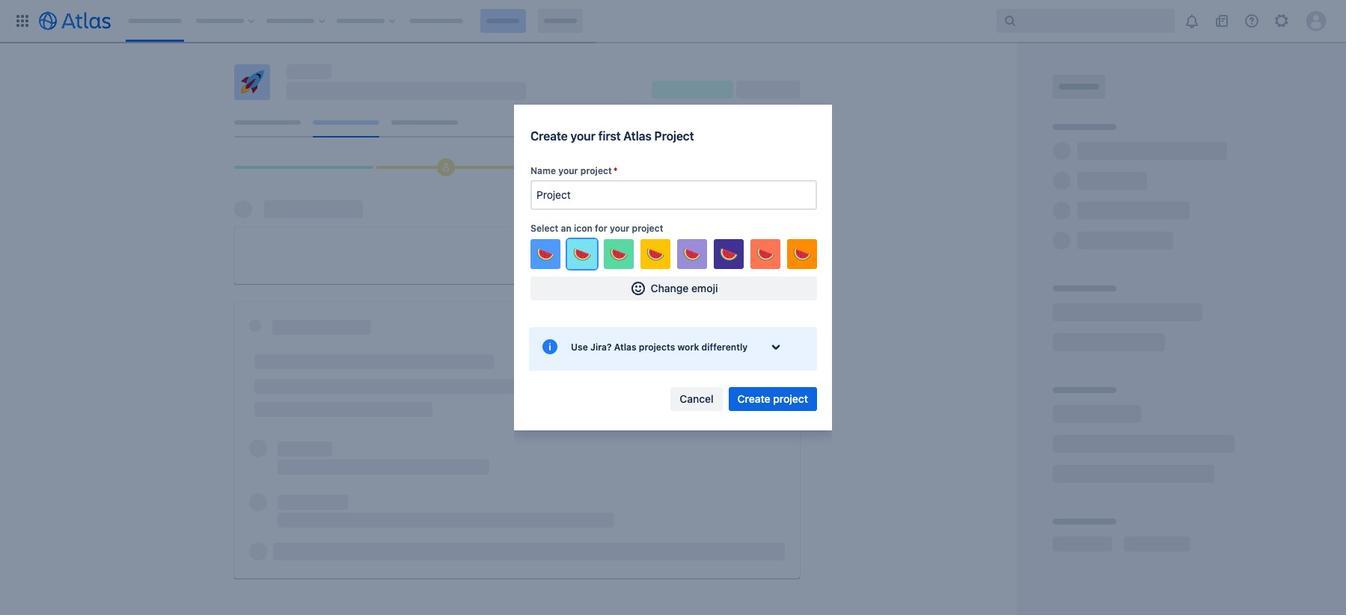 Task type: describe. For each thing, give the bounding box(es) containing it.
your for name
[[558, 165, 578, 177]]

for
[[595, 223, 608, 234]]

differently
[[702, 342, 748, 353]]

emoji
[[691, 282, 718, 295]]

work
[[678, 342, 699, 353]]

create for create project
[[738, 393, 771, 406]]

*
[[613, 165, 618, 177]]

change emoji
[[651, 282, 718, 295]]

first
[[598, 129, 621, 143]]

cancel
[[680, 393, 714, 406]]

0 vertical spatial atlas
[[624, 129, 652, 143]]

change emoji button
[[531, 277, 817, 302]]

project
[[654, 129, 694, 143]]



Task type: vqa. For each thing, say whether or not it's contained in the screenshot.
Create project button
yes



Task type: locate. For each thing, give the bounding box(es) containing it.
1 vertical spatial atlas
[[614, 342, 637, 353]]

your
[[571, 129, 596, 143], [558, 165, 578, 177], [610, 223, 630, 234]]

your right for
[[610, 223, 630, 234]]

create inside button
[[738, 393, 771, 406]]

2 vertical spatial project
[[773, 393, 808, 406]]

your for create
[[571, 129, 596, 143]]

project right for
[[632, 223, 663, 234]]

1 vertical spatial create
[[738, 393, 771, 406]]

your right name
[[558, 165, 578, 177]]

jira?
[[590, 342, 612, 353]]

cancel button
[[671, 388, 723, 412]]

0 horizontal spatial project
[[581, 165, 612, 177]]

create for create your first atlas project
[[531, 129, 568, 143]]

project left * in the left top of the page
[[581, 165, 612, 177]]

name
[[531, 165, 556, 177]]

0 vertical spatial your
[[571, 129, 596, 143]]

project down the show more projects image
[[773, 393, 808, 406]]

an
[[561, 223, 572, 234]]

atlas right jira?
[[614, 342, 637, 353]]

0 vertical spatial create
[[531, 129, 568, 143]]

1 vertical spatial your
[[558, 165, 578, 177]]

use jira? atlas projects work differently
[[571, 342, 748, 353]]

2 vertical spatial your
[[610, 223, 630, 234]]

show more projects image
[[764, 335, 788, 359]]

your left first
[[571, 129, 596, 143]]

name your project *
[[531, 165, 618, 177]]

0 vertical spatial project
[[581, 165, 612, 177]]

create up name
[[531, 129, 568, 143]]

:watermelon: image
[[537, 245, 555, 263], [537, 245, 555, 263], [573, 245, 591, 263], [647, 245, 665, 263], [683, 245, 701, 263], [757, 245, 775, 263], [793, 245, 811, 263], [793, 245, 811, 263]]

create project button
[[729, 388, 817, 412]]

select
[[531, 223, 559, 234]]

atlas
[[624, 129, 652, 143], [614, 342, 637, 353]]

create down the show more projects image
[[738, 393, 771, 406]]

icon
[[574, 223, 593, 234]]

projects
[[639, 342, 675, 353]]

create your first atlas project
[[531, 129, 694, 143]]

create project
[[738, 393, 808, 406]]

select an icon for your project
[[531, 223, 663, 234]]

create
[[531, 129, 568, 143], [738, 393, 771, 406]]

0 horizontal spatial create
[[531, 129, 568, 143]]

project
[[581, 165, 612, 177], [632, 223, 663, 234], [773, 393, 808, 406]]

atlas right first
[[624, 129, 652, 143]]

:watermelon: image
[[573, 245, 591, 263], [610, 245, 628, 263], [610, 245, 628, 263], [647, 245, 665, 263], [683, 245, 701, 263], [720, 245, 738, 263], [720, 245, 738, 263], [757, 245, 775, 263]]

project inside button
[[773, 393, 808, 406]]

use
[[571, 342, 588, 353]]

None field
[[532, 182, 816, 209]]

1 horizontal spatial project
[[632, 223, 663, 234]]

2 horizontal spatial project
[[773, 393, 808, 406]]

1 vertical spatial project
[[632, 223, 663, 234]]

1 horizontal spatial create
[[738, 393, 771, 406]]

change
[[651, 282, 689, 295]]



